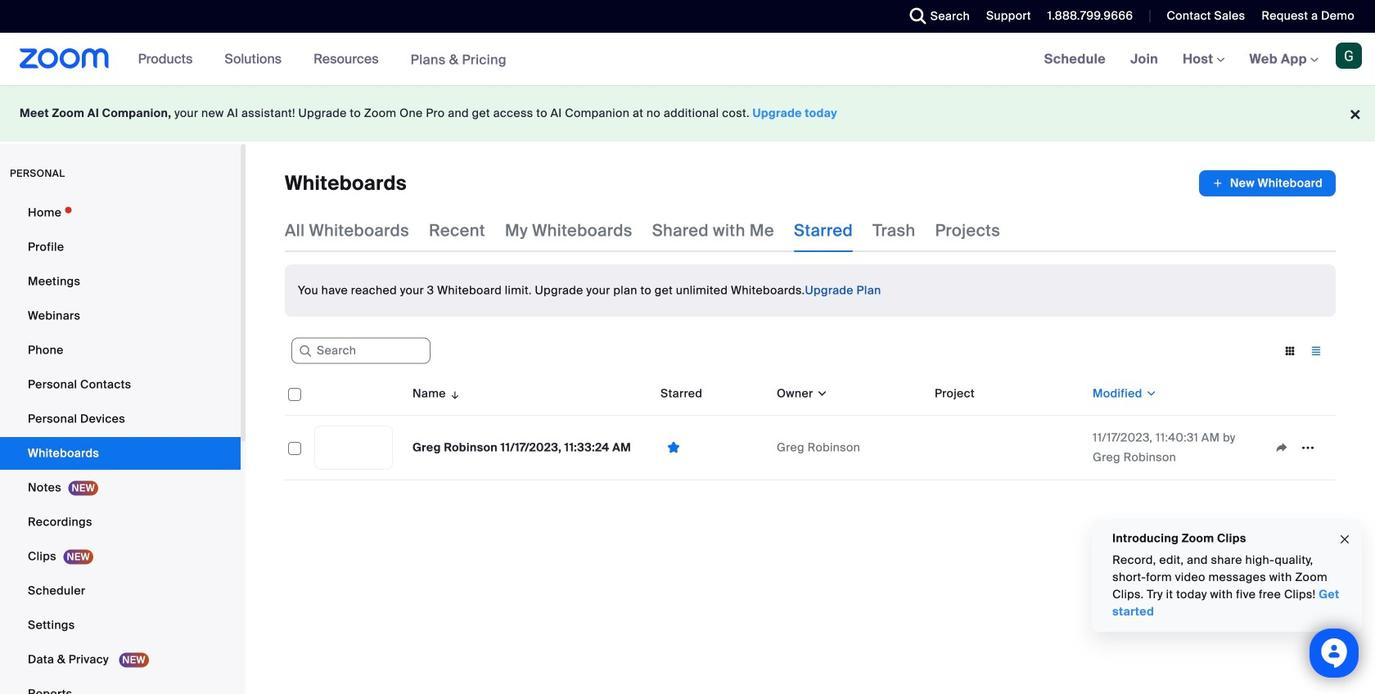 Task type: describe. For each thing, give the bounding box(es) containing it.
down image
[[814, 386, 829, 402]]

profile picture image
[[1336, 43, 1363, 69]]

arrow down image
[[446, 384, 461, 404]]

personal menu menu
[[0, 197, 241, 694]]

grid mode, not selected image
[[1277, 344, 1304, 359]]

1 vertical spatial application
[[285, 373, 1336, 481]]

close image
[[1339, 530, 1352, 549]]



Task type: locate. For each thing, give the bounding box(es) containing it.
Search text field
[[292, 338, 431, 364]]

click to unstar the whiteboard greg robinson 11/17/2023, 11:33:24 am image
[[661, 440, 687, 456]]

cell inside 'application'
[[929, 416, 1087, 481]]

meetings navigation
[[1032, 33, 1376, 86]]

footer
[[0, 85, 1376, 142]]

cell
[[929, 416, 1087, 481]]

application
[[1200, 170, 1336, 197], [285, 373, 1336, 481]]

greg robinson 11/17/2023, 11:33:24 am element
[[413, 440, 631, 455]]

thumbnail of greg robinson 11/17/2023, 11:33:24 am image
[[315, 427, 392, 469]]

0 vertical spatial application
[[1200, 170, 1336, 197]]

list mode, selected image
[[1304, 344, 1330, 359]]

tabs of all whiteboard page tab list
[[285, 210, 1001, 252]]

add image
[[1213, 175, 1224, 192]]

zoom logo image
[[20, 48, 109, 69]]

banner
[[0, 33, 1376, 86]]

product information navigation
[[126, 33, 519, 86]]



Task type: vqa. For each thing, say whether or not it's contained in the screenshot.
add icon
yes



